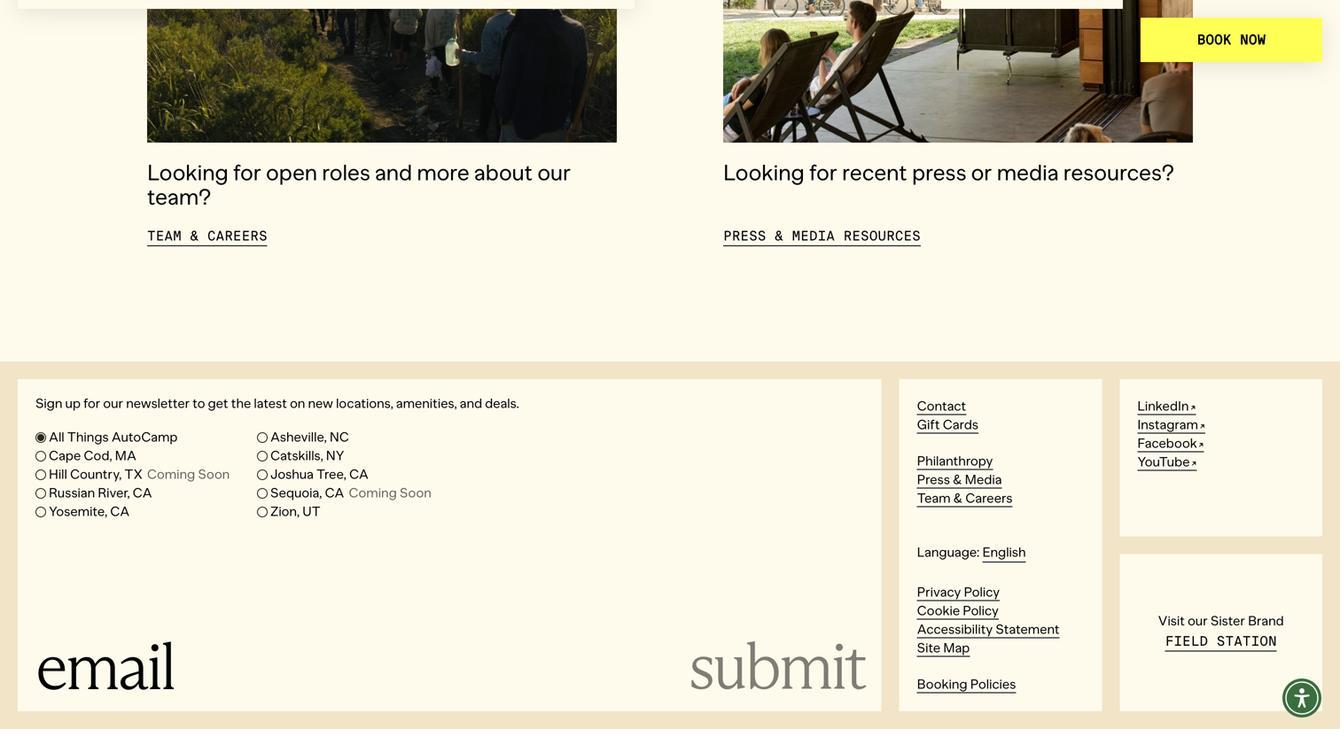 Task type: locate. For each thing, give the bounding box(es) containing it.
philanthropy link
[[917, 453, 993, 470]]

and left deals.
[[460, 395, 482, 412]]

sister
[[1211, 613, 1245, 629]]

1 horizontal spatial team
[[917, 490, 951, 507]]

new
[[308, 395, 333, 412]]

to
[[193, 395, 205, 412]]

1 horizontal spatial media
[[965, 472, 1002, 488]]

ut
[[302, 503, 321, 520]]

instagram link
[[1138, 417, 1205, 434]]

autocamp
[[111, 429, 178, 445]]

policy up accessibility statement link
[[963, 603, 999, 619]]

now
[[1240, 31, 1266, 48]]

linkedin instagram facebook youtube
[[1138, 398, 1198, 470]]

0 horizontal spatial coming
[[147, 466, 195, 483]]

2 vertical spatial our
[[1188, 613, 1208, 629]]

0 vertical spatial media
[[792, 227, 835, 245]]

&
[[190, 227, 199, 245], [775, 227, 783, 245], [953, 472, 962, 488], [954, 490, 963, 507]]

team inside the "philanthropy press & media team & careers"
[[917, 490, 951, 507]]

1 vertical spatial team
[[917, 490, 951, 507]]

1 vertical spatial soon
[[400, 485, 431, 501]]

1 vertical spatial team & careers link
[[917, 490, 1013, 507]]

all things autocamp
[[49, 429, 178, 445]]

1 horizontal spatial looking
[[723, 159, 805, 186]]

field station link
[[1165, 632, 1277, 652]]

0 vertical spatial soon
[[198, 466, 230, 483]]

1 vertical spatial policy
[[963, 603, 999, 619]]

0 vertical spatial coming
[[147, 466, 195, 483]]

for for open
[[233, 159, 261, 186]]

0 vertical spatial team & careers link
[[147, 227, 267, 246]]

hill
[[49, 466, 67, 483]]

press
[[723, 227, 766, 245], [917, 472, 950, 488]]

accessibility
[[917, 621, 993, 638]]

1 horizontal spatial for
[[233, 159, 261, 186]]

careers down press & media link
[[966, 490, 1013, 507]]

& inside team & careers link
[[190, 227, 199, 245]]

media left resources
[[792, 227, 835, 245]]

policies
[[970, 676, 1016, 693]]

sign up for our newsletter to get the latest on new locations, amenities, and deals.
[[35, 395, 519, 412]]

cod,
[[84, 448, 112, 464]]

catskills, ny hill country, tx coming soon
[[49, 448, 345, 483]]

our up field at the right
[[1188, 613, 1208, 629]]

language:
[[917, 544, 983, 561]]

0 horizontal spatial looking
[[147, 159, 228, 186]]

sign
[[35, 395, 62, 412]]

coming
[[147, 466, 195, 483], [349, 485, 397, 501]]

looking up press & media resources
[[723, 159, 805, 186]]

1 vertical spatial and
[[460, 395, 482, 412]]

1 vertical spatial our
[[103, 395, 123, 412]]

locations,
[[336, 395, 393, 412]]

1 looking from the left
[[147, 159, 228, 186]]

1 horizontal spatial press
[[917, 472, 950, 488]]

our up all things autocamp
[[103, 395, 123, 412]]

philanthropy press & media team & careers
[[917, 453, 1013, 507]]

map
[[943, 640, 970, 656]]

soon
[[198, 466, 230, 483], [400, 485, 431, 501]]

looking up team & careers
[[147, 159, 228, 186]]

contact
[[917, 398, 966, 414]]

zion,
[[270, 503, 300, 520]]

1 vertical spatial coming
[[349, 485, 397, 501]]

policy up cookie policy link
[[964, 584, 1000, 601]]

1 vertical spatial media
[[965, 472, 1002, 488]]

policy
[[964, 584, 1000, 601], [963, 603, 999, 619]]

for left open
[[233, 159, 261, 186]]

brand
[[1248, 613, 1284, 629]]

on
[[290, 395, 305, 412]]

resources?
[[1064, 159, 1175, 186]]

team & careers link down team?
[[147, 227, 267, 246]]

roles
[[322, 159, 370, 186]]

for for recent
[[809, 159, 838, 186]]

0 vertical spatial our
[[538, 159, 571, 186]]

media
[[792, 227, 835, 245], [965, 472, 1002, 488]]

ca right 'tree,'
[[349, 466, 369, 483]]

coming right tx
[[147, 466, 195, 483]]

press inside the "philanthropy press & media team & careers"
[[917, 472, 950, 488]]

youtube link
[[1138, 454, 1197, 471]]

asheville, nc cape cod, ma
[[49, 429, 349, 464]]

1 horizontal spatial our
[[538, 159, 571, 186]]

booking policies link
[[917, 676, 1016, 694]]

resources
[[844, 227, 921, 245]]

0 horizontal spatial team
[[147, 227, 182, 245]]

1 vertical spatial press
[[917, 472, 950, 488]]

1 horizontal spatial coming
[[349, 485, 397, 501]]

cape
[[49, 448, 81, 464]]

for inside looking for open roles and more about our team?
[[233, 159, 261, 186]]

team down press & media link
[[917, 490, 951, 507]]

booking
[[917, 676, 968, 693]]

0 horizontal spatial soon
[[198, 466, 230, 483]]

ca down river,
[[110, 503, 130, 520]]

careers inside the "philanthropy press & media team & careers"
[[966, 490, 1013, 507]]

0 horizontal spatial and
[[375, 159, 412, 186]]

soon inside catskills, ny hill country, tx coming soon
[[198, 466, 230, 483]]

our inside looking for open roles and more about our team?
[[538, 159, 571, 186]]

visit our sister brand field station
[[1158, 613, 1284, 650]]

linkedin link
[[1138, 398, 1196, 415]]

1 horizontal spatial soon
[[400, 485, 431, 501]]

team?
[[147, 183, 211, 211]]

1 horizontal spatial and
[[460, 395, 482, 412]]

and right roles
[[375, 159, 412, 186]]

media down philanthropy link
[[965, 472, 1002, 488]]

careers down team?
[[207, 227, 267, 245]]

ny
[[326, 448, 345, 464]]

0 vertical spatial and
[[375, 159, 412, 186]]

our
[[538, 159, 571, 186], [103, 395, 123, 412], [1188, 613, 1208, 629]]

for
[[233, 159, 261, 186], [809, 159, 838, 186], [83, 395, 100, 412]]

submit button
[[689, 625, 864, 707]]

our right about at top left
[[538, 159, 571, 186]]

team down team?
[[147, 227, 182, 245]]

coming down nc
[[349, 485, 397, 501]]

press & media resources
[[723, 227, 921, 245]]

press & media link
[[917, 472, 1002, 489]]

2 looking from the left
[[723, 159, 805, 186]]

media
[[997, 159, 1059, 186]]

1 vertical spatial careers
[[966, 490, 1013, 507]]

ca
[[349, 466, 369, 483], [133, 485, 152, 501], [325, 485, 344, 501], [110, 503, 130, 520]]

team & careers link down press & media link
[[917, 490, 1013, 507]]

0 horizontal spatial team & careers link
[[147, 227, 267, 246]]

1 horizontal spatial careers
[[966, 490, 1013, 507]]

sequoia, ca coming soon yosemite, ca
[[49, 485, 431, 520]]

amenities,
[[396, 395, 457, 412]]

0 vertical spatial careers
[[207, 227, 267, 245]]

0 horizontal spatial press
[[723, 227, 766, 245]]

for left recent on the top right of page
[[809, 159, 838, 186]]

0 horizontal spatial careers
[[207, 227, 267, 245]]

0 horizontal spatial our
[[103, 395, 123, 412]]

about
[[474, 159, 533, 186]]

team
[[147, 227, 182, 245], [917, 490, 951, 507]]

careers
[[207, 227, 267, 245], [966, 490, 1013, 507]]

0 horizontal spatial media
[[792, 227, 835, 245]]

for right up
[[83, 395, 100, 412]]

station
[[1217, 633, 1277, 650]]

recent
[[842, 159, 908, 186]]

2 horizontal spatial our
[[1188, 613, 1208, 629]]

newsletter
[[126, 395, 190, 412]]

and
[[375, 159, 412, 186], [460, 395, 482, 412]]

2 horizontal spatial for
[[809, 159, 838, 186]]

looking inside looking for open roles and more about our team?
[[147, 159, 228, 186]]



Task type: vqa. For each thing, say whether or not it's contained in the screenshot.
Desert
no



Task type: describe. For each thing, give the bounding box(es) containing it.
tx
[[124, 466, 143, 483]]

1 horizontal spatial team & careers link
[[917, 490, 1013, 507]]

ca down tx
[[133, 485, 152, 501]]

media inside press & media resources link
[[792, 227, 835, 245]]

email email field
[[35, 625, 689, 707]]

looking for recent press or media resources?
[[723, 159, 1175, 186]]

0 horizontal spatial for
[[83, 395, 100, 412]]

book
[[1197, 31, 1232, 48]]

press
[[912, 159, 967, 186]]

all
[[49, 429, 64, 445]]

joshua
[[270, 466, 314, 483]]

ca down 'tree,'
[[325, 485, 344, 501]]

more
[[417, 159, 469, 186]]

& inside press & media resources link
[[775, 227, 783, 245]]

looking for looking for open roles and more about our team?
[[147, 159, 228, 186]]

team & careers
[[147, 227, 267, 245]]

statement
[[996, 621, 1060, 638]]

book now
[[1197, 31, 1266, 48]]

ma
[[115, 448, 136, 464]]

river,
[[98, 485, 130, 501]]

0 vertical spatial team
[[147, 227, 182, 245]]

sequoia,
[[270, 485, 322, 501]]

yosemite,
[[49, 503, 107, 520]]

0 vertical spatial policy
[[964, 584, 1000, 601]]

zion, ut
[[270, 503, 321, 520]]

linkedin
[[1138, 398, 1189, 414]]

cookie policy link
[[917, 603, 999, 620]]

press & media resources link
[[723, 227, 921, 246]]

philanthropy
[[917, 453, 993, 469]]

contact link
[[917, 398, 966, 415]]

accessibility statement link
[[917, 621, 1060, 639]]

privacy policy link
[[917, 584, 1000, 601]]

booking policies
[[917, 676, 1016, 693]]

catskills,
[[270, 448, 323, 464]]

gift cards link
[[917, 417, 979, 434]]

coming inside sequoia, ca coming soon yosemite, ca
[[349, 485, 397, 501]]

youtube
[[1138, 454, 1190, 470]]

submit
[[689, 625, 864, 707]]

and inside looking for open roles and more about our team?
[[375, 159, 412, 186]]

gift
[[917, 417, 940, 433]]

russian
[[49, 485, 95, 501]]

media inside the "philanthropy press & media team & careers"
[[965, 472, 1002, 488]]

open
[[266, 159, 317, 186]]

visit
[[1158, 613, 1185, 629]]

0 vertical spatial press
[[723, 227, 766, 245]]

or
[[971, 159, 992, 186]]

looking for open roles and more about our team?
[[147, 159, 571, 211]]

contact gift cards
[[917, 398, 979, 433]]

facebook
[[1138, 435, 1197, 452]]

joshua tree, ca russian river, ca
[[49, 466, 369, 501]]

nc
[[330, 429, 349, 445]]

book now banner
[[0, 0, 1340, 80]]

field
[[1165, 633, 1208, 650]]

cards
[[943, 417, 979, 433]]

get
[[208, 395, 228, 412]]

site
[[917, 640, 941, 656]]

instagram
[[1138, 417, 1198, 433]]

things
[[67, 429, 109, 445]]

deals.
[[485, 395, 519, 412]]

soon inside sequoia, ca coming soon yosemite, ca
[[400, 485, 431, 501]]

our inside visit our sister brand field station
[[1188, 613, 1208, 629]]

the
[[231, 395, 251, 412]]

country,
[[70, 466, 122, 483]]

facebook link
[[1138, 435, 1204, 453]]

book now button
[[1141, 18, 1323, 62]]

up
[[65, 395, 81, 412]]

privacy
[[917, 584, 961, 601]]

coming inside catskills, ny hill country, tx coming soon
[[147, 466, 195, 483]]

looking for looking for recent press or media resources?
[[723, 159, 805, 186]]

latest
[[254, 395, 287, 412]]

privacy policy cookie policy accessibility statement site map
[[917, 584, 1060, 656]]

asheville,
[[270, 429, 327, 445]]

tree,
[[316, 466, 346, 483]]

site map link
[[917, 640, 970, 657]]

cookie
[[917, 603, 960, 619]]



